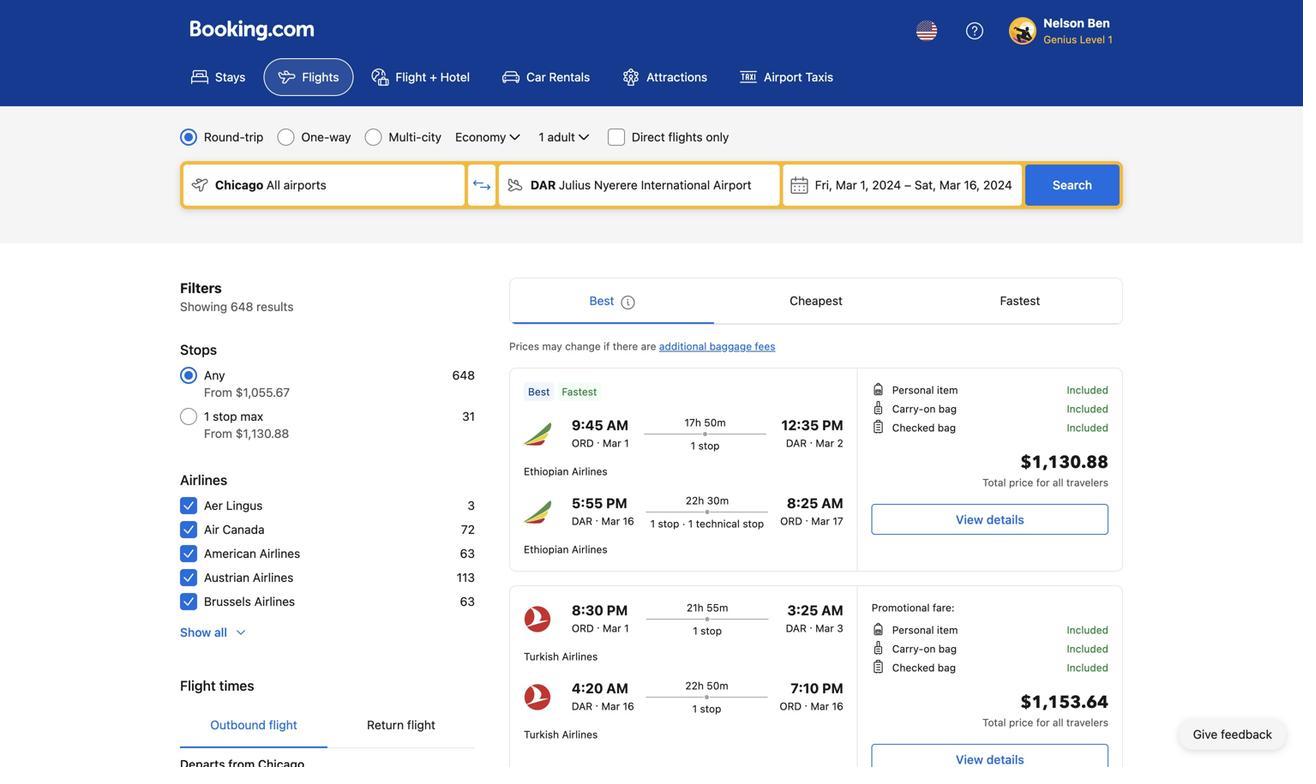 Task type: locate. For each thing, give the bounding box(es) containing it.
1 vertical spatial all
[[214, 626, 227, 640]]

all inside $1,153.64 total price for all travelers
[[1053, 717, 1064, 729]]

dar down "3:25"
[[786, 623, 807, 635]]

cheapest button
[[714, 279, 919, 323]]

view details down '$1,130.88 total price for all travelers'
[[956, 513, 1025, 527]]

1 vertical spatial airport
[[714, 178, 752, 192]]

1 vertical spatial travelers
[[1067, 717, 1109, 729]]

am right 9:45
[[607, 417, 629, 434]]

pm inside 7:10 pm ord . mar 16
[[823, 681, 844, 697]]

pm inside 8:30 pm ord . mar 1
[[607, 603, 628, 619]]

2 carry-on bag from the top
[[893, 643, 957, 655]]

view details button for $1,130.88
[[872, 504, 1109, 535]]

airlines up 4:20
[[562, 651, 598, 663]]

1 vertical spatial turkish
[[524, 729, 559, 741]]

. inside 12:35 pm dar . mar 2
[[810, 434, 813, 446]]

1 stop for 9:45 am
[[691, 440, 720, 452]]

for inside $1,153.64 total price for all travelers
[[1037, 717, 1050, 729]]

0 horizontal spatial airport
[[714, 178, 752, 192]]

1 vertical spatial ethiopian airlines
[[524, 544, 608, 556]]

0 horizontal spatial $1,130.88
[[236, 427, 289, 441]]

from inside the 1 stop max from $1,130.88
[[204, 427, 232, 441]]

22h left 30m
[[686, 495, 704, 507]]

1 turkish airlines from the top
[[524, 651, 598, 663]]

airlines down american airlines
[[253, 571, 294, 585]]

1 price from the top
[[1009, 477, 1034, 489]]

1 flight from the left
[[269, 718, 297, 732]]

1 vertical spatial carry-on bag
[[893, 643, 957, 655]]

dar inside 3:25 am dar . mar 3
[[786, 623, 807, 635]]

8:25
[[787, 495, 818, 512]]

pm up 2
[[823, 417, 844, 434]]

1 stop down 22h 50m
[[693, 703, 722, 715]]

63 down 72
[[460, 547, 475, 561]]

2 included from the top
[[1067, 403, 1109, 415]]

1 stop down 17h 50m
[[691, 440, 720, 452]]

if
[[604, 340, 610, 352]]

dar down 4:20
[[572, 701, 593, 713]]

for inside '$1,130.88 total price for all travelers'
[[1037, 477, 1050, 489]]

1 vertical spatial checked
[[893, 662, 935, 674]]

22h for pm
[[686, 495, 704, 507]]

am right 4:20
[[607, 681, 629, 697]]

0 vertical spatial carry-
[[893, 403, 924, 415]]

0 vertical spatial total
[[983, 477, 1007, 489]]

pm inside 5:55 pm dar . mar 16
[[606, 495, 628, 512]]

1 right level
[[1108, 33, 1113, 45]]

ord for 7:10 pm
[[780, 701, 802, 713]]

1 vertical spatial view
[[956, 753, 984, 767]]

mar for 5:55 pm
[[602, 515, 620, 527]]

2 vertical spatial 1 stop
[[693, 703, 722, 715]]

0 vertical spatial personal item
[[893, 384, 958, 396]]

0 horizontal spatial 648
[[231, 300, 253, 314]]

648 left results
[[231, 300, 253, 314]]

0 vertical spatial all
[[1053, 477, 1064, 489]]

0 vertical spatial item
[[937, 384, 958, 396]]

details down $1,153.64 total price for all travelers
[[987, 753, 1025, 767]]

. down "3:25"
[[810, 619, 813, 631]]

way
[[330, 130, 351, 144]]

1 from from the top
[[204, 386, 232, 400]]

1 vertical spatial personal
[[893, 624, 934, 636]]

best left best icon
[[590, 294, 614, 308]]

view details down $1,153.64 total price for all travelers
[[956, 753, 1025, 767]]

personal
[[893, 384, 934, 396], [893, 624, 934, 636]]

0 vertical spatial price
[[1009, 477, 1034, 489]]

show
[[180, 626, 211, 640]]

included
[[1067, 384, 1109, 396], [1067, 403, 1109, 415], [1067, 422, 1109, 434], [1067, 624, 1109, 636], [1067, 643, 1109, 655], [1067, 662, 1109, 674]]

0 vertical spatial view details
[[956, 513, 1025, 527]]

dar for 12:35 pm
[[786, 437, 807, 449]]

mar left "17"
[[812, 515, 830, 527]]

5 included from the top
[[1067, 643, 1109, 655]]

stop
[[213, 410, 237, 424], [699, 440, 720, 452], [658, 518, 680, 530], [743, 518, 764, 530], [701, 625, 722, 637], [700, 703, 722, 715]]

dar down 12:35 on the bottom right of the page
[[786, 437, 807, 449]]

1 personal from the top
[[893, 384, 934, 396]]

round-
[[204, 130, 245, 144]]

. inside 8:30 pm ord . mar 1
[[597, 619, 600, 631]]

1 vertical spatial price
[[1009, 717, 1034, 729]]

mar inside 12:35 pm dar . mar 2
[[816, 437, 835, 449]]

72
[[461, 523, 475, 537]]

2 turkish from the top
[[524, 729, 559, 741]]

1 horizontal spatial $1,130.88
[[1021, 451, 1109, 475]]

mar inside 8:30 pm ord . mar 1
[[603, 623, 622, 635]]

details down '$1,130.88 total price for all travelers'
[[987, 513, 1025, 527]]

1 vertical spatial 1 stop
[[693, 625, 722, 637]]

flight for outbound flight
[[269, 718, 297, 732]]

0 vertical spatial turkish airlines
[[524, 651, 598, 663]]

am inside 4:20 am dar . mar 16
[[607, 681, 629, 697]]

1 horizontal spatial tab list
[[510, 279, 1123, 325]]

1 horizontal spatial 648
[[452, 368, 475, 383]]

1 horizontal spatial 3
[[837, 623, 844, 635]]

0 vertical spatial details
[[987, 513, 1025, 527]]

16 inside 5:55 pm dar . mar 16
[[623, 515, 634, 527]]

0 horizontal spatial fastest
[[562, 386, 597, 398]]

dar inside 4:20 am dar . mar 16
[[572, 701, 593, 713]]

dar for 3:25 am
[[786, 623, 807, 635]]

are
[[641, 340, 657, 352]]

2 view details from the top
[[956, 753, 1025, 767]]

feedback
[[1221, 728, 1273, 742]]

travelers inside '$1,130.88 total price for all travelers'
[[1067, 477, 1109, 489]]

1 stop
[[691, 440, 720, 452], [693, 625, 722, 637], [693, 703, 722, 715]]

17h
[[685, 417, 701, 429]]

3 up 72
[[468, 499, 475, 513]]

search button
[[1026, 165, 1120, 206]]

flight right outbound
[[269, 718, 297, 732]]

1 vertical spatial personal item
[[893, 624, 958, 636]]

only
[[706, 130, 729, 144]]

ethiopian airlines down 5:55
[[524, 544, 608, 556]]

airport taxis
[[764, 70, 834, 84]]

all for $1,130.88
[[1053, 477, 1064, 489]]

–
[[905, 178, 912, 192]]

turkish airlines down 4:20
[[524, 729, 598, 741]]

16 inside 4:20 am dar . mar 16
[[623, 701, 634, 713]]

2 view from the top
[[956, 753, 984, 767]]

dar inside 5:55 pm dar . mar 16
[[572, 515, 593, 527]]

0 vertical spatial on
[[924, 403, 936, 415]]

travelers inside $1,153.64 total price for all travelers
[[1067, 717, 1109, 729]]

total inside $1,153.64 total price for all travelers
[[983, 717, 1007, 729]]

1
[[1108, 33, 1113, 45], [539, 130, 544, 144], [204, 410, 210, 424], [624, 437, 629, 449], [691, 440, 696, 452], [651, 518, 655, 530], [689, 518, 693, 530], [624, 623, 629, 635], [693, 625, 698, 637], [693, 703, 697, 715]]

1 vertical spatial details
[[987, 753, 1025, 767]]

1 vertical spatial ethiopian
[[524, 544, 569, 556]]

mar
[[836, 178, 857, 192], [940, 178, 961, 192], [603, 437, 622, 449], [816, 437, 835, 449], [602, 515, 620, 527], [812, 515, 830, 527], [603, 623, 622, 635], [816, 623, 834, 635], [602, 701, 620, 713], [811, 701, 829, 713]]

pm
[[823, 417, 844, 434], [606, 495, 628, 512], [607, 603, 628, 619], [823, 681, 844, 697]]

0 vertical spatial travelers
[[1067, 477, 1109, 489]]

1 horizontal spatial 2024
[[984, 178, 1013, 192]]

648 inside filters showing 648 results
[[231, 300, 253, 314]]

1 63 from the top
[[460, 547, 475, 561]]

. down 4:20
[[596, 697, 599, 709]]

0 horizontal spatial 3
[[468, 499, 475, 513]]

outbound flight
[[210, 718, 297, 732]]

am for 8:25 am
[[822, 495, 844, 512]]

total inside '$1,130.88 total price for all travelers'
[[983, 477, 1007, 489]]

there
[[613, 340, 638, 352]]

round-trip
[[204, 130, 264, 144]]

airport
[[764, 70, 803, 84], [714, 178, 752, 192]]

one-
[[301, 130, 330, 144]]

1 total from the top
[[983, 477, 1007, 489]]

details for $1,130.88
[[987, 513, 1025, 527]]

. for 12:35
[[810, 434, 813, 446]]

for
[[1037, 477, 1050, 489], [1037, 717, 1050, 729]]

+
[[430, 70, 437, 84]]

. inside 8:25 am ord . mar 17
[[806, 512, 809, 524]]

0 vertical spatial 50m
[[704, 417, 726, 429]]

1 view from the top
[[956, 513, 984, 527]]

16,
[[964, 178, 980, 192]]

times
[[219, 678, 254, 694]]

1 view details from the top
[[956, 513, 1025, 527]]

am right "3:25"
[[822, 603, 844, 619]]

view for $1,130.88
[[956, 513, 984, 527]]

pm right 7:10
[[823, 681, 844, 697]]

mar for 4:20 am
[[602, 701, 620, 713]]

22h down 21h
[[686, 680, 704, 692]]

pm right 5:55
[[606, 495, 628, 512]]

0 vertical spatial flight
[[396, 70, 427, 84]]

flight left 'times'
[[180, 678, 216, 694]]

648
[[231, 300, 253, 314], [452, 368, 475, 383]]

am inside 9:45 am ord . mar 1
[[607, 417, 629, 434]]

1 vertical spatial on
[[924, 643, 936, 655]]

0 vertical spatial 1 stop
[[691, 440, 720, 452]]

2 63 from the top
[[460, 595, 475, 609]]

return flight
[[367, 718, 436, 732]]

details for $1,153.64
[[987, 753, 1025, 767]]

pm right 8:30
[[607, 603, 628, 619]]

all
[[267, 178, 280, 192]]

ord inside 8:25 am ord . mar 17
[[781, 515, 803, 527]]

best down may
[[528, 386, 550, 398]]

16 for 7:10 pm
[[832, 701, 844, 713]]

airport left taxis at the top of the page
[[764, 70, 803, 84]]

mar inside 7:10 pm ord . mar 16
[[811, 701, 829, 713]]

1 22h from the top
[[686, 495, 704, 507]]

1 horizontal spatial flight
[[407, 718, 436, 732]]

mar down 5:55
[[602, 515, 620, 527]]

0 vertical spatial 22h
[[686, 495, 704, 507]]

2 item from the top
[[937, 624, 958, 636]]

airport taxis link
[[726, 58, 848, 96]]

mar inside 9:45 am ord . mar 1
[[603, 437, 622, 449]]

1 vertical spatial $1,130.88
[[1021, 451, 1109, 475]]

0 horizontal spatial 2024
[[872, 178, 902, 192]]

2024 left "–"
[[872, 178, 902, 192]]

0 vertical spatial turkish
[[524, 651, 559, 663]]

1 vertical spatial 3
[[837, 623, 844, 635]]

from down any
[[204, 386, 232, 400]]

mar left the 16,
[[940, 178, 961, 192]]

flight left the +
[[396, 70, 427, 84]]

mar down 9:45
[[603, 437, 622, 449]]

1 vertical spatial from
[[204, 427, 232, 441]]

view details button for $1,153.64
[[872, 744, 1109, 768]]

4:20
[[572, 681, 603, 697]]

stop left ·
[[658, 518, 680, 530]]

. inside 4:20 am dar . mar 16
[[596, 697, 599, 709]]

total for $1,130.88
[[983, 477, 1007, 489]]

am up "17"
[[822, 495, 844, 512]]

airlines up aer on the bottom
[[180, 472, 227, 488]]

price inside '$1,130.88 total price for all travelers'
[[1009, 477, 1034, 489]]

1 vertical spatial best
[[528, 386, 550, 398]]

1 vertical spatial carry-
[[893, 643, 924, 655]]

all for $1,153.64
[[1053, 717, 1064, 729]]

16 for 4:20 am
[[623, 701, 634, 713]]

1 stop · 1 technical stop
[[651, 518, 764, 530]]

fastest inside fastest button
[[1001, 294, 1041, 308]]

ethiopian airlines up 5:55
[[524, 466, 608, 478]]

. for 7:10
[[805, 697, 808, 709]]

1 vertical spatial 63
[[460, 595, 475, 609]]

2 travelers from the top
[[1067, 717, 1109, 729]]

. down 7:10
[[805, 697, 808, 709]]

mar down 4:20
[[602, 701, 620, 713]]

8:25 am ord . mar 17
[[781, 495, 844, 527]]

lingus
[[226, 499, 263, 513]]

mar left 2
[[816, 437, 835, 449]]

0 vertical spatial best
[[590, 294, 614, 308]]

0 vertical spatial from
[[204, 386, 232, 400]]

fri,
[[815, 178, 833, 192]]

airport down only in the top right of the page
[[714, 178, 752, 192]]

ord down 9:45
[[572, 437, 594, 449]]

1 for from the top
[[1037, 477, 1050, 489]]

price inside $1,153.64 total price for all travelers
[[1009, 717, 1034, 729]]

genius
[[1044, 33, 1077, 45]]

dar down 5:55
[[572, 515, 593, 527]]

63 down 113 at bottom
[[460, 595, 475, 609]]

3 up 7:10 pm ord . mar 16
[[837, 623, 844, 635]]

2024
[[872, 178, 902, 192], [984, 178, 1013, 192]]

1 vertical spatial for
[[1037, 717, 1050, 729]]

50m for 7:10 pm
[[707, 680, 729, 692]]

airlines up 5:55
[[572, 466, 608, 478]]

nelson ben genius level 1
[[1044, 16, 1113, 45]]

2 total from the top
[[983, 717, 1007, 729]]

1 details from the top
[[987, 513, 1025, 527]]

113
[[457, 571, 475, 585]]

1 vertical spatial tab list
[[180, 703, 475, 750]]

ord down 8:25
[[781, 515, 803, 527]]

mar inside 5:55 pm dar . mar 16
[[602, 515, 620, 527]]

50m
[[704, 417, 726, 429], [707, 680, 729, 692]]

stop left max
[[213, 410, 237, 424]]

2 22h from the top
[[686, 680, 704, 692]]

flight inside 'button'
[[269, 718, 297, 732]]

turkish airlines
[[524, 651, 598, 663], [524, 729, 598, 741]]

2 carry- from the top
[[893, 643, 924, 655]]

. inside 7:10 pm ord . mar 16
[[805, 697, 808, 709]]

pm for 8:30 pm
[[607, 603, 628, 619]]

1 down any
[[204, 410, 210, 424]]

car rentals
[[527, 70, 590, 84]]

0 vertical spatial 648
[[231, 300, 253, 314]]

0 horizontal spatial flight
[[180, 678, 216, 694]]

0 vertical spatial carry-on bag
[[893, 403, 957, 415]]

turkish airlines up 4:20
[[524, 651, 598, 663]]

2 view details button from the top
[[872, 744, 1109, 768]]

am for 3:25 am
[[822, 603, 844, 619]]

1 stop for 8:30 pm
[[693, 625, 722, 637]]

1 up 5:55 pm dar . mar 16
[[624, 437, 629, 449]]

0 vertical spatial ethiopian airlines
[[524, 466, 608, 478]]

2 details from the top
[[987, 753, 1025, 767]]

tab list
[[510, 279, 1123, 325], [180, 703, 475, 750]]

fri, mar 1, 2024 – sat, mar 16, 2024
[[815, 178, 1013, 192]]

1 horizontal spatial fastest
[[1001, 294, 1041, 308]]

1 vertical spatial view details
[[956, 753, 1025, 767]]

1 view details button from the top
[[872, 504, 1109, 535]]

1 vertical spatial item
[[937, 624, 958, 636]]

0 vertical spatial 3
[[468, 499, 475, 513]]

63 for american airlines
[[460, 547, 475, 561]]

booking.com logo image
[[190, 20, 314, 41], [190, 20, 314, 41]]

16 inside 7:10 pm ord . mar 16
[[832, 701, 844, 713]]

1 vertical spatial flight
[[180, 678, 216, 694]]

adult
[[548, 130, 575, 144]]

5:55 pm dar . mar 16
[[572, 495, 634, 527]]

one-way
[[301, 130, 351, 144]]

. down 12:35 on the bottom right of the page
[[810, 434, 813, 446]]

best inside button
[[590, 294, 614, 308]]

2 for from the top
[[1037, 717, 1050, 729]]

fastest
[[1001, 294, 1041, 308], [562, 386, 597, 398]]

flight
[[396, 70, 427, 84], [180, 678, 216, 694]]

. down 8:30
[[597, 619, 600, 631]]

ord inside 8:30 pm ord . mar 1
[[572, 623, 594, 635]]

flight for flight + hotel
[[396, 70, 427, 84]]

0 vertical spatial view details button
[[872, 504, 1109, 535]]

attractions
[[647, 70, 708, 84]]

cheapest
[[790, 294, 843, 308]]

1 stop down 21h 55m
[[693, 625, 722, 637]]

2 from from the top
[[204, 427, 232, 441]]

648 up 31
[[452, 368, 475, 383]]

airlines
[[572, 466, 608, 478], [180, 472, 227, 488], [572, 544, 608, 556], [260, 547, 300, 561], [253, 571, 294, 585], [254, 595, 295, 609], [562, 651, 598, 663], [562, 729, 598, 741]]

2024 right the 16,
[[984, 178, 1013, 192]]

julius
[[559, 178, 591, 192]]

change
[[565, 340, 601, 352]]

give feedback
[[1194, 728, 1273, 742]]

view details button down $1,153.64 total price for all travelers
[[872, 744, 1109, 768]]

price
[[1009, 477, 1034, 489], [1009, 717, 1034, 729]]

0 vertical spatial $1,130.88
[[236, 427, 289, 441]]

flight inside button
[[407, 718, 436, 732]]

. down 8:25
[[806, 512, 809, 524]]

0 vertical spatial tab list
[[510, 279, 1123, 325]]

21h 55m
[[687, 602, 728, 614]]

2 flight from the left
[[407, 718, 436, 732]]

1 travelers from the top
[[1067, 477, 1109, 489]]

1 down 21h
[[693, 625, 698, 637]]

flight right the return
[[407, 718, 436, 732]]

view details button
[[872, 504, 1109, 535], [872, 744, 1109, 768]]

1 horizontal spatial airport
[[764, 70, 803, 84]]

50m right 17h
[[704, 417, 726, 429]]

from down any from $1,055.67
[[204, 427, 232, 441]]

0 vertical spatial personal
[[893, 384, 934, 396]]

ord inside 9:45 am ord . mar 1
[[572, 437, 594, 449]]

travelers for $1,153.64
[[1067, 717, 1109, 729]]

mar down 7:10
[[811, 701, 829, 713]]

mar inside 3:25 am dar . mar 3
[[816, 623, 834, 635]]

1 inside 8:30 pm ord . mar 1
[[624, 623, 629, 635]]

mar down 8:30
[[603, 623, 622, 635]]

2 personal from the top
[[893, 624, 934, 636]]

am inside 3:25 am dar . mar 3
[[822, 603, 844, 619]]

55m
[[707, 602, 728, 614]]

50m down 55m
[[707, 680, 729, 692]]

0 vertical spatial for
[[1037, 477, 1050, 489]]

0 vertical spatial ethiopian
[[524, 466, 569, 478]]

pm inside 12:35 pm dar . mar 2
[[823, 417, 844, 434]]

mar down "3:25"
[[816, 623, 834, 635]]

16 for 5:55 pm
[[623, 515, 634, 527]]

0 vertical spatial checked bag
[[893, 422, 956, 434]]

0 vertical spatial 63
[[460, 547, 475, 561]]

0 horizontal spatial flight
[[269, 718, 297, 732]]

5:55
[[572, 495, 603, 512]]

0 vertical spatial view
[[956, 513, 984, 527]]

am inside 8:25 am ord . mar 17
[[822, 495, 844, 512]]

22h for am
[[686, 680, 704, 692]]

0 vertical spatial fastest
[[1001, 294, 1041, 308]]

airlines down austrian airlines
[[254, 595, 295, 609]]

best image
[[621, 296, 635, 310]]

1 right ·
[[689, 518, 693, 530]]

2 price from the top
[[1009, 717, 1034, 729]]

mar inside 4:20 am dar . mar 16
[[602, 701, 620, 713]]

1 up 4:20 am dar . mar 16
[[624, 623, 629, 635]]

ord
[[572, 437, 594, 449], [781, 515, 803, 527], [572, 623, 594, 635], [780, 701, 802, 713]]

. inside 5:55 pm dar . mar 16
[[596, 512, 599, 524]]

all inside '$1,130.88 total price for all travelers'
[[1053, 477, 1064, 489]]

ord inside 7:10 pm ord . mar 16
[[780, 701, 802, 713]]

1 inside 9:45 am ord . mar 1
[[624, 437, 629, 449]]

hotel
[[441, 70, 470, 84]]

. inside 3:25 am dar . mar 3
[[810, 619, 813, 631]]

1 vertical spatial 22h
[[686, 680, 704, 692]]

1 vertical spatial total
[[983, 717, 1007, 729]]

carry-
[[893, 403, 924, 415], [893, 643, 924, 655]]

aer lingus
[[204, 499, 263, 513]]

dar inside 12:35 pm dar . mar 2
[[786, 437, 807, 449]]

nelson
[[1044, 16, 1085, 30]]

1 turkish from the top
[[524, 651, 559, 663]]

1 left "adult"
[[539, 130, 544, 144]]

0 horizontal spatial tab list
[[180, 703, 475, 750]]

view details for $1,153.64
[[956, 753, 1025, 767]]

1 vertical spatial view details button
[[872, 744, 1109, 768]]

1 vertical spatial turkish airlines
[[524, 729, 598, 741]]

dar for 4:20 am
[[572, 701, 593, 713]]

view details button down '$1,130.88 total price for all travelers'
[[872, 504, 1109, 535]]

total
[[983, 477, 1007, 489], [983, 717, 1007, 729]]

results
[[257, 300, 294, 314]]

any from $1,055.67
[[204, 368, 290, 400]]

ord for 9:45 am
[[572, 437, 594, 449]]

mar inside 8:25 am ord . mar 17
[[812, 515, 830, 527]]

stop down 21h 55m
[[701, 625, 722, 637]]

. down 5:55
[[596, 512, 599, 524]]

1 horizontal spatial best
[[590, 294, 614, 308]]

2 vertical spatial all
[[1053, 717, 1064, 729]]

. down 9:45
[[597, 434, 600, 446]]

dar left julius
[[531, 178, 556, 192]]

2 on from the top
[[924, 643, 936, 655]]

1 horizontal spatial flight
[[396, 70, 427, 84]]

showing
[[180, 300, 227, 314]]

1 carry- from the top
[[893, 403, 924, 415]]

$1,153.64
[[1021, 691, 1109, 715]]

ord down 7:10
[[780, 701, 802, 713]]

1 vertical spatial 50m
[[707, 680, 729, 692]]

1 vertical spatial checked bag
[[893, 662, 956, 674]]

ord down 8:30
[[572, 623, 594, 635]]

. inside 9:45 am ord . mar 1
[[597, 434, 600, 446]]

0 vertical spatial checked
[[893, 422, 935, 434]]



Task type: vqa. For each thing, say whether or not it's contained in the screenshot.
the 7 February 2024 checkbox
no



Task type: describe. For each thing, give the bounding box(es) containing it.
air canada
[[204, 523, 265, 537]]

baggage
[[710, 340, 752, 352]]

flights
[[302, 70, 339, 84]]

1 checked bag from the top
[[893, 422, 956, 434]]

4 included from the top
[[1067, 624, 1109, 636]]

2 personal item from the top
[[893, 624, 958, 636]]

1 stop for 4:20 am
[[693, 703, 722, 715]]

2 checked from the top
[[893, 662, 935, 674]]

am for 9:45 am
[[607, 417, 629, 434]]

view details for $1,130.88
[[956, 513, 1025, 527]]

1 vertical spatial fastest
[[562, 386, 597, 398]]

any
[[204, 368, 225, 383]]

price for $1,130.88
[[1009, 477, 1034, 489]]

2 turkish airlines from the top
[[524, 729, 598, 741]]

mar left 1, at right
[[836, 178, 857, 192]]

9:45
[[572, 417, 603, 434]]

sat,
[[915, 178, 937, 192]]

. for 5:55
[[596, 512, 599, 524]]

1 adult
[[539, 130, 575, 144]]

ord for 8:25 am
[[781, 515, 803, 527]]

1 adult button
[[537, 127, 594, 148]]

car rentals link
[[488, 58, 605, 96]]

stays link
[[177, 58, 260, 96]]

3:25
[[788, 603, 818, 619]]

stop inside the 1 stop max from $1,130.88
[[213, 410, 237, 424]]

0 vertical spatial airport
[[764, 70, 803, 84]]

$1,130.88 inside '$1,130.88 total price for all travelers'
[[1021, 451, 1109, 475]]

travelers for $1,130.88
[[1067, 477, 1109, 489]]

multi-
[[389, 130, 422, 144]]

show all
[[180, 626, 227, 640]]

. for 9:45
[[597, 434, 600, 446]]

$1,130.88 inside the 1 stop max from $1,130.88
[[236, 427, 289, 441]]

airlines down 4:20 am dar . mar 16
[[562, 729, 598, 741]]

dar for 5:55 pm
[[572, 515, 593, 527]]

return flight button
[[328, 703, 475, 748]]

airlines up austrian airlines
[[260, 547, 300, 561]]

additional baggage fees link
[[659, 340, 776, 352]]

mar for 3:25 am
[[816, 623, 834, 635]]

2 ethiopian from the top
[[524, 544, 569, 556]]

1 down 17h
[[691, 440, 696, 452]]

view for $1,153.64
[[956, 753, 984, 767]]

12:35 pm dar . mar 2
[[782, 417, 844, 449]]

8:30
[[572, 603, 604, 619]]

1 carry-on bag from the top
[[893, 403, 957, 415]]

1 stop max from $1,130.88
[[204, 410, 289, 441]]

flight for flight times
[[180, 678, 216, 694]]

9:45 am ord . mar 1
[[572, 417, 629, 449]]

ord for 8:30 pm
[[572, 623, 594, 635]]

2 checked bag from the top
[[893, 662, 956, 674]]

level
[[1080, 33, 1106, 45]]

1 included from the top
[[1067, 384, 1109, 396]]

31
[[462, 410, 475, 424]]

flights
[[669, 130, 703, 144]]

american airlines
[[204, 547, 300, 561]]

tab list containing outbound flight
[[180, 703, 475, 750]]

30m
[[707, 495, 729, 507]]

direct flights only
[[632, 130, 729, 144]]

air
[[204, 523, 219, 537]]

1 inside popup button
[[539, 130, 544, 144]]

for for $1,153.64
[[1037, 717, 1050, 729]]

american
[[204, 547, 256, 561]]

1 2024 from the left
[[872, 178, 902, 192]]

pm for 12:35 pm
[[823, 417, 844, 434]]

1 ethiopian from the top
[[524, 466, 569, 478]]

stop down 22h 50m
[[700, 703, 722, 715]]

pm for 7:10 pm
[[823, 681, 844, 697]]

flight for return flight
[[407, 718, 436, 732]]

50m for 12:35 pm
[[704, 417, 726, 429]]

. for 8:30
[[597, 619, 600, 631]]

stop right technical
[[743, 518, 764, 530]]

promotional
[[872, 602, 930, 614]]

pm for 5:55 pm
[[606, 495, 628, 512]]

car
[[527, 70, 546, 84]]

mar for 9:45 am
[[603, 437, 622, 449]]

austrian airlines
[[204, 571, 294, 585]]

8:30 pm ord . mar 1
[[572, 603, 629, 635]]

best image
[[621, 296, 635, 310]]

3 included from the top
[[1067, 422, 1109, 434]]

outbound
[[210, 718, 266, 732]]

outbound flight button
[[180, 703, 328, 748]]

max
[[240, 410, 263, 424]]

mar for 8:30 pm
[[603, 623, 622, 635]]

brussels
[[204, 595, 251, 609]]

3 inside 3:25 am dar . mar 3
[[837, 623, 844, 635]]

flight + hotel
[[396, 70, 470, 84]]

direct
[[632, 130, 665, 144]]

7:10
[[791, 681, 819, 697]]

prices may change if there are additional baggage fees
[[509, 340, 776, 352]]

airports
[[284, 178, 327, 192]]

. for 4:20
[[596, 697, 599, 709]]

fastest button
[[919, 279, 1123, 323]]

0 horizontal spatial best
[[528, 386, 550, 398]]

2
[[837, 437, 844, 449]]

21h
[[687, 602, 704, 614]]

22h 50m
[[686, 680, 729, 692]]

1 down 22h 50m
[[693, 703, 697, 715]]

all inside button
[[214, 626, 227, 640]]

total for $1,153.64
[[983, 717, 1007, 729]]

for for $1,130.88
[[1037, 477, 1050, 489]]

chicago all airports
[[215, 178, 327, 192]]

price for $1,153.64
[[1009, 717, 1034, 729]]

rentals
[[549, 70, 590, 84]]

1 left ·
[[651, 518, 655, 530]]

2 2024 from the left
[[984, 178, 1013, 192]]

1 vertical spatial 648
[[452, 368, 475, 383]]

. for 8:25
[[806, 512, 809, 524]]

63 for brussels airlines
[[460, 595, 475, 609]]

stops
[[180, 342, 217, 358]]

2 ethiopian airlines from the top
[[524, 544, 608, 556]]

nyerere
[[594, 178, 638, 192]]

promotional fare:
[[872, 602, 955, 614]]

additional
[[659, 340, 707, 352]]

best button
[[510, 279, 714, 323]]

1 on from the top
[[924, 403, 936, 415]]

1 ethiopian airlines from the top
[[524, 466, 608, 478]]

6 included from the top
[[1067, 662, 1109, 674]]

trip
[[245, 130, 264, 144]]

1,
[[861, 178, 869, 192]]

prices
[[509, 340, 539, 352]]

1 item from the top
[[937, 384, 958, 396]]

1 inside nelson ben genius level 1
[[1108, 33, 1113, 45]]

filters showing 648 results
[[180, 280, 294, 314]]

7:10 pm ord . mar 16
[[780, 681, 844, 713]]

international
[[641, 178, 710, 192]]

·
[[683, 518, 686, 530]]

fees
[[755, 340, 776, 352]]

mar for 12:35 pm
[[816, 437, 835, 449]]

flight + hotel link
[[357, 58, 485, 96]]

stays
[[215, 70, 246, 84]]

$1,153.64 total price for all travelers
[[983, 691, 1109, 729]]

from inside any from $1,055.67
[[204, 386, 232, 400]]

fare:
[[933, 602, 955, 614]]

city
[[422, 130, 442, 144]]

airlines down 5:55 pm dar . mar 16
[[572, 544, 608, 556]]

stop down 17h 50m
[[699, 440, 720, 452]]

technical
[[696, 518, 740, 530]]

flights link
[[264, 58, 354, 96]]

dar julius nyerere international airport
[[531, 178, 752, 192]]

1 inside the 1 stop max from $1,130.88
[[204, 410, 210, 424]]

$1,130.88 total price for all travelers
[[983, 451, 1109, 489]]

1 checked from the top
[[893, 422, 935, 434]]

1 personal item from the top
[[893, 384, 958, 396]]

filters
[[180, 280, 222, 296]]

. for 3:25
[[810, 619, 813, 631]]

am for 4:20 am
[[607, 681, 629, 697]]

mar for 7:10 pm
[[811, 701, 829, 713]]

mar for 8:25 am
[[812, 515, 830, 527]]

3:25 am dar . mar 3
[[786, 603, 844, 635]]

give feedback button
[[1180, 720, 1286, 750]]

tab list containing best
[[510, 279, 1123, 325]]

$1,055.67
[[236, 386, 290, 400]]

chicago
[[215, 178, 264, 192]]

return
[[367, 718, 404, 732]]

flight times
[[180, 678, 254, 694]]



